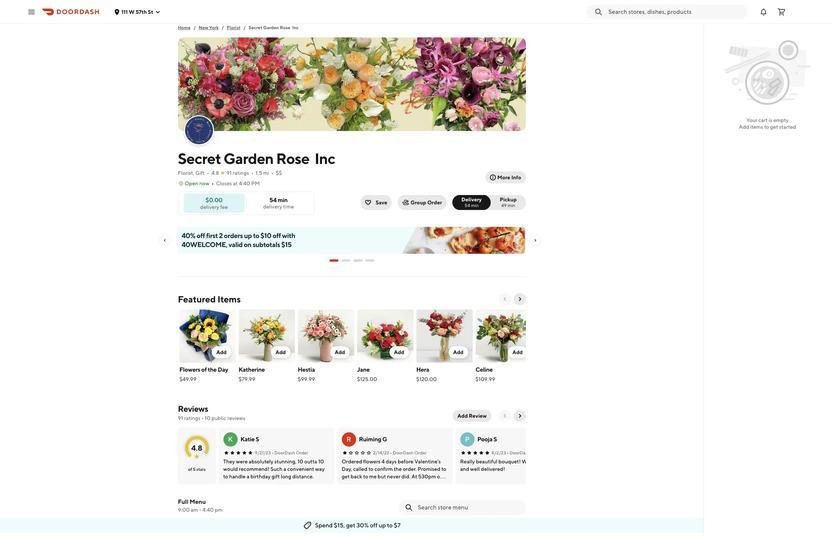 Task type: describe. For each thing, give the bounding box(es) containing it.
8/2/23
[[492, 451, 506, 456]]

• left 1.5
[[251, 170, 253, 176]]

open
[[185, 181, 198, 187]]

st
[[148, 9, 153, 15]]

w
[[129, 9, 135, 15]]

valid
[[229, 241, 243, 249]]

florist,
[[178, 170, 194, 176]]

1 vertical spatial inc
[[315, 150, 335, 168]]

min inside 54 min delivery time
[[278, 197, 288, 204]]

full
[[178, 499, 188, 506]]

2
[[219, 232, 223, 240]]

add for jane
[[394, 350, 404, 356]]

add button for jane
[[389, 347, 409, 359]]

katie
[[240, 436, 255, 443]]

to for $10
[[253, 232, 259, 240]]

group order
[[411, 200, 442, 206]]

• right "8/2/23"
[[507, 451, 509, 456]]

91 ratings •
[[226, 170, 253, 176]]

fee
[[220, 204, 228, 210]]

pooja s
[[477, 436, 497, 443]]

1 / from the left
[[194, 25, 196, 30]]

reviews link
[[178, 404, 208, 414]]

add for hera
[[453, 350, 464, 356]]

$120.00
[[416, 377, 437, 383]]

the
[[208, 367, 217, 374]]

s for k
[[256, 436, 259, 443]]

g
[[382, 436, 387, 443]]

3 / from the left
[[243, 25, 246, 30]]

started
[[779, 124, 796, 130]]

order inside button
[[427, 200, 442, 206]]

1 vertical spatial get
[[346, 523, 355, 530]]

$7
[[394, 523, 401, 530]]

order for r
[[414, 451, 427, 456]]

hestia image
[[298, 310, 354, 363]]

0 vertical spatial 4.8
[[211, 170, 219, 176]]

40%
[[182, 232, 195, 240]]

$49.99
[[179, 377, 196, 383]]

info
[[511, 175, 521, 181]]

54 inside 54 min delivery time
[[269, 197, 277, 204]]

public
[[212, 416, 226, 422]]

york
[[209, 25, 219, 30]]

am
[[191, 508, 198, 514]]

2/14/22
[[373, 451, 389, 456]]

91 inside 'reviews 91 ratings • 10 public reviews'
[[178, 416, 183, 422]]

s for p
[[494, 436, 497, 443]]

celine $109.99
[[476, 367, 495, 383]]

hera $120.00
[[416, 367, 437, 383]]

57th
[[136, 9, 147, 15]]

to for get
[[764, 124, 769, 130]]

1 vertical spatial 4.8
[[191, 444, 202, 453]]

mi
[[263, 170, 269, 176]]

cart
[[758, 117, 768, 123]]

• inside 'reviews 91 ratings • 10 public reviews'
[[201, 416, 204, 422]]

spend $15, get 30% off up to $7
[[315, 523, 401, 530]]

1.5
[[256, 170, 262, 176]]

jane
[[357, 367, 370, 374]]

ruiming
[[359, 436, 381, 443]]

up for orders
[[244, 232, 252, 240]]

more info
[[497, 175, 521, 181]]

open now
[[185, 181, 209, 187]]

jane image
[[357, 310, 413, 363]]

0 items, open order cart image
[[777, 7, 786, 16]]

0 horizontal spatial off
[[197, 232, 205, 240]]

hestia
[[298, 367, 315, 374]]

54 min delivery time
[[263, 197, 294, 210]]

new
[[199, 25, 208, 30]]

with
[[282, 232, 295, 240]]

delivery
[[462, 197, 482, 203]]

at
[[233, 181, 238, 187]]

r
[[346, 436, 351, 444]]

celine
[[476, 367, 493, 374]]

1 horizontal spatial off
[[273, 232, 281, 240]]

$15,
[[334, 523, 345, 530]]

add inside 'button'
[[457, 413, 468, 419]]

pm
[[215, 508, 222, 514]]

stars
[[196, 467, 206, 473]]

katie s
[[240, 436, 259, 443]]

featured items
[[178, 294, 241, 305]]

katherine $79.99
[[239, 367, 265, 383]]

items
[[218, 294, 241, 305]]

your
[[746, 117, 757, 123]]

$99.99
[[298, 377, 315, 383]]

get inside your cart is empty add items to get started
[[770, 124, 778, 130]]

katherine
[[239, 367, 265, 374]]

open menu image
[[27, 7, 36, 16]]

49
[[501, 203, 507, 208]]

k
[[228, 436, 233, 444]]

katherine image
[[239, 310, 295, 363]]

more info button
[[485, 172, 526, 184]]

add button for katherine
[[271, 347, 290, 359]]

to for $7
[[387, 523, 393, 530]]

save button
[[361, 195, 392, 210]]

reviews
[[227, 416, 245, 422]]

reviews
[[178, 404, 208, 414]]

home
[[178, 25, 191, 30]]

• right now
[[212, 181, 214, 187]]

30%
[[356, 523, 369, 530]]

$109.99
[[476, 377, 495, 383]]

delivery 54 min
[[462, 197, 482, 208]]

day
[[218, 367, 228, 374]]

order for p
[[531, 451, 543, 456]]

0 vertical spatial garden
[[263, 25, 279, 30]]



Task type: vqa. For each thing, say whether or not it's contained in the screenshot.
Taco in fish taco breaded fish,cabbage,tomato,onion,cilantro,corn,and special sauce
no



Task type: locate. For each thing, give the bounding box(es) containing it.
up left $7 in the bottom left of the page
[[379, 523, 386, 530]]

1 horizontal spatial ratings
[[233, 170, 249, 176]]

1 vertical spatial garden
[[224, 150, 273, 168]]

to inside your cart is empty add items to get started
[[764, 124, 769, 130]]

0 vertical spatial secret
[[249, 25, 262, 30]]

• doordash order for p
[[507, 451, 543, 456]]

to down cart
[[764, 124, 769, 130]]

9:00
[[178, 508, 190, 514]]

1 horizontal spatial to
[[387, 523, 393, 530]]

-
[[199, 508, 201, 514]]

min for delivery
[[471, 203, 479, 208]]

home link
[[178, 24, 191, 31]]

add button for flowers of the day
[[212, 347, 231, 359]]

2 horizontal spatial to
[[764, 124, 769, 130]]

1 vertical spatial to
[[253, 232, 259, 240]]

0 horizontal spatial 54
[[269, 197, 277, 204]]

reviews 91 ratings • 10 public reviews
[[178, 404, 245, 422]]

111 w 57th st
[[121, 9, 153, 15]]

order for k
[[296, 451, 308, 456]]

p
[[465, 436, 470, 444]]

secret garden rose  inc image
[[178, 37, 526, 131], [185, 116, 213, 145]]

3 add button from the left
[[330, 347, 350, 359]]

spend
[[315, 523, 333, 530]]

/ right florist
[[243, 25, 246, 30]]

2 vertical spatial to
[[387, 523, 393, 530]]

$$
[[276, 170, 282, 176]]

91
[[226, 170, 232, 176], [178, 416, 183, 422]]

new york link
[[199, 24, 219, 31]]

• right 2/14/22
[[390, 451, 392, 456]]

gift
[[195, 170, 205, 176]]

2 horizontal spatial /
[[243, 25, 246, 30]]

$0.00
[[206, 197, 223, 204]]

your cart is empty add items to get started
[[739, 117, 796, 130]]

add inside your cart is empty add items to get started
[[739, 124, 749, 130]]

0 vertical spatial 91
[[226, 170, 232, 176]]

s right katie
[[256, 436, 259, 443]]

hera
[[416, 367, 429, 374]]

delivery inside $0.00 delivery fee
[[200, 204, 219, 210]]

jane $125.00
[[357, 367, 377, 383]]

to inside 40% off first 2 orders up to $10 off with 40welcome, valid on subtotals $15
[[253, 232, 259, 240]]

4:40 right at
[[239, 181, 250, 187]]

0 vertical spatial inc
[[292, 25, 299, 30]]

up inside 40% off first 2 orders up to $10 off with 40welcome, valid on subtotals $15
[[244, 232, 252, 240]]

2 s from the left
[[494, 436, 497, 443]]

2 horizontal spatial doordash
[[510, 451, 530, 456]]

0 horizontal spatial doordash
[[274, 451, 295, 456]]

min for pickup
[[508, 203, 515, 208]]

previous image
[[502, 413, 508, 419]]

review
[[469, 413, 487, 419]]

0 horizontal spatial up
[[244, 232, 252, 240]]

Item Search search field
[[418, 504, 520, 512]]

more
[[497, 175, 510, 181]]

0 horizontal spatial 4.8
[[191, 444, 202, 453]]

0 vertical spatial to
[[764, 124, 769, 130]]

• doordash order right "8/2/23"
[[507, 451, 543, 456]]

1 horizontal spatial 4.8
[[211, 170, 219, 176]]

hestia $99.99
[[298, 367, 315, 383]]

111 w 57th st button
[[114, 9, 161, 15]]

secret right florist
[[249, 25, 262, 30]]

doordash for p
[[510, 451, 530, 456]]

2 add button from the left
[[271, 347, 290, 359]]

get right $15,
[[346, 523, 355, 530]]

min down $$
[[278, 197, 288, 204]]

1 horizontal spatial secret
[[249, 25, 262, 30]]

2 • doordash order from the left
[[390, 451, 427, 456]]

1 horizontal spatial doordash
[[393, 451, 413, 456]]

1 horizontal spatial • doordash order
[[390, 451, 427, 456]]

notification bell image
[[759, 7, 768, 16]]

of left 5
[[188, 467, 192, 473]]

get down "is"
[[770, 124, 778, 130]]

doordash right 9/21/23
[[274, 451, 295, 456]]

1 vertical spatial 91
[[178, 416, 183, 422]]

next button of carousel image
[[517, 297, 523, 303]]

to left $7 in the bottom left of the page
[[387, 523, 393, 530]]

inc
[[292, 25, 299, 30], [315, 150, 335, 168]]

0 vertical spatial get
[[770, 124, 778, 130]]

to
[[764, 124, 769, 130], [253, 232, 259, 240], [387, 523, 393, 530]]

4.8 up of 5 stars
[[191, 444, 202, 453]]

is
[[769, 117, 772, 123]]

full menu 9:00 am - 4:40 pm
[[178, 499, 222, 514]]

0 horizontal spatial of
[[188, 467, 192, 473]]

1 • doordash order from the left
[[272, 451, 308, 456]]

min inside pickup 49 min
[[508, 203, 515, 208]]

0 horizontal spatial secret
[[178, 150, 221, 168]]

$15
[[281, 241, 292, 249]]

• doordash order
[[272, 451, 308, 456], [390, 451, 427, 456], [507, 451, 543, 456]]

garden right florist
[[263, 25, 279, 30]]

•
[[207, 170, 209, 176], [251, 170, 253, 176], [271, 170, 274, 176], [212, 181, 214, 187], [201, 416, 204, 422], [272, 451, 274, 456], [390, 451, 392, 456], [507, 451, 509, 456]]

1 add button from the left
[[212, 347, 231, 359]]

1 horizontal spatial up
[[379, 523, 386, 530]]

celine image
[[476, 310, 532, 363]]

add button for celine
[[508, 347, 527, 359]]

flowers of the day $49.99
[[179, 367, 228, 383]]

order methods option group
[[453, 195, 526, 210]]

54 left 49
[[465, 203, 470, 208]]

min left 49
[[471, 203, 479, 208]]

91 up closes on the top of the page
[[226, 170, 232, 176]]

1 doordash from the left
[[274, 451, 295, 456]]

to left $10 at the left top of the page
[[253, 232, 259, 240]]

2 delivery from the left
[[200, 204, 219, 210]]

5 add button from the left
[[449, 347, 468, 359]]

• doordash order for k
[[272, 451, 308, 456]]

add
[[739, 124, 749, 130], [216, 350, 227, 356], [276, 350, 286, 356], [335, 350, 345, 356], [394, 350, 404, 356], [453, 350, 464, 356], [512, 350, 523, 356], [457, 413, 468, 419]]

4:40 inside full menu 9:00 am - 4:40 pm
[[202, 508, 214, 514]]

1 horizontal spatial /
[[222, 25, 224, 30]]

0 horizontal spatial get
[[346, 523, 355, 530]]

4:40 right -
[[202, 508, 214, 514]]

2 doordash from the left
[[393, 451, 413, 456]]

subtotals
[[253, 241, 280, 249]]

Store search: begin typing to search for stores available on DoorDash text field
[[608, 8, 743, 16]]

0 vertical spatial ratings
[[233, 170, 249, 176]]

add button for hestia
[[330, 347, 350, 359]]

ratings inside 'reviews 91 ratings • 10 public reviews'
[[184, 416, 200, 422]]

save
[[376, 200, 387, 206]]

up for off
[[379, 523, 386, 530]]

add button for hera
[[449, 347, 468, 359]]

1 horizontal spatial get
[[770, 124, 778, 130]]

pooja
[[477, 436, 492, 443]]

0 horizontal spatial inc
[[292, 25, 299, 30]]

0 horizontal spatial 4:40
[[202, 508, 214, 514]]

40% off first 2 orders up to $10 off with 40welcome, valid on subtotals $15
[[182, 232, 295, 249]]

1 vertical spatial ratings
[[184, 416, 200, 422]]

previous button of carousel image
[[502, 297, 508, 303]]

None radio
[[453, 195, 491, 210], [486, 195, 526, 210], [453, 195, 491, 210], [486, 195, 526, 210]]

$10
[[260, 232, 271, 240]]

• doordash order for r
[[390, 451, 427, 456]]

doordash right "8/2/23"
[[510, 451, 530, 456]]

1 delivery from the left
[[263, 204, 282, 210]]

ratings down reviews
[[184, 416, 200, 422]]

2 horizontal spatial min
[[508, 203, 515, 208]]

3 • doordash order from the left
[[507, 451, 543, 456]]

florist link
[[227, 24, 240, 31]]

1 horizontal spatial delivery
[[263, 204, 282, 210]]

up up the on
[[244, 232, 252, 240]]

featured
[[178, 294, 216, 305]]

secret up gift
[[178, 150, 221, 168]]

on
[[244, 241, 251, 249]]

s right pooja
[[494, 436, 497, 443]]

• left 10
[[201, 416, 204, 422]]

delivery left the time
[[263, 204, 282, 210]]

add review
[[457, 413, 487, 419]]

0 vertical spatial of
[[201, 367, 207, 374]]

• right "mi" at the left top of the page
[[271, 170, 274, 176]]

featured items heading
[[178, 294, 241, 306]]

flowers of the day image
[[179, 310, 236, 363]]

secret
[[249, 25, 262, 30], [178, 150, 221, 168]]

6 add button from the left
[[508, 347, 527, 359]]

items
[[750, 124, 763, 130]]

$79.99
[[239, 377, 255, 383]]

add for katherine
[[276, 350, 286, 356]]

florist
[[227, 25, 240, 30]]

0 horizontal spatial min
[[278, 197, 288, 204]]

54
[[269, 197, 277, 204], [465, 203, 470, 208]]

get
[[770, 124, 778, 130], [346, 523, 355, 530]]

0 horizontal spatial s
[[256, 436, 259, 443]]

hera image
[[416, 310, 473, 363]]

1 vertical spatial 4:40
[[202, 508, 214, 514]]

select promotional banner element
[[329, 254, 374, 268]]

• right 9/21/23
[[272, 451, 274, 456]]

/
[[194, 25, 196, 30], [222, 25, 224, 30], [243, 25, 246, 30]]

1 s from the left
[[256, 436, 259, 443]]

1.5 mi • $$
[[256, 170, 282, 176]]

/ left new
[[194, 25, 196, 30]]

1 horizontal spatial s
[[494, 436, 497, 443]]

doordash right 2/14/22
[[393, 451, 413, 456]]

1 vertical spatial of
[[188, 467, 192, 473]]

2 horizontal spatial • doordash order
[[507, 451, 543, 456]]

1 horizontal spatial of
[[201, 367, 207, 374]]

ratings up • closes at 4:40 pm
[[233, 170, 249, 176]]

$125.00
[[357, 377, 377, 383]]

5
[[193, 467, 195, 473]]

2 horizontal spatial off
[[370, 523, 378, 530]]

1 vertical spatial up
[[379, 523, 386, 530]]

add for celine
[[512, 350, 523, 356]]

0 horizontal spatial ratings
[[184, 416, 200, 422]]

ruiming g
[[359, 436, 387, 443]]

0 horizontal spatial to
[[253, 232, 259, 240]]

florist, gift •
[[178, 170, 209, 176]]

1 horizontal spatial 54
[[465, 203, 470, 208]]

off right $10 at the left top of the page
[[273, 232, 281, 240]]

0 horizontal spatial /
[[194, 25, 196, 30]]

group
[[411, 200, 426, 206]]

add review button
[[453, 410, 491, 422]]

0 horizontal spatial 91
[[178, 416, 183, 422]]

54 left the time
[[269, 197, 277, 204]]

min right 49
[[508, 203, 515, 208]]

pm
[[251, 181, 260, 187]]

pickup 49 min
[[500, 197, 517, 208]]

• right gift
[[207, 170, 209, 176]]

off right 30%
[[370, 523, 378, 530]]

garden up 91 ratings •
[[224, 150, 273, 168]]

40welcome,
[[182, 241, 227, 249]]

91 down reviews
[[178, 416, 183, 422]]

of inside flowers of the day $49.99
[[201, 367, 207, 374]]

0 vertical spatial up
[[244, 232, 252, 240]]

• doordash order right 9/21/23
[[272, 451, 308, 456]]

2 / from the left
[[222, 25, 224, 30]]

4.8 up closes on the top of the page
[[211, 170, 219, 176]]

of
[[201, 367, 207, 374], [188, 467, 192, 473]]

0 horizontal spatial • doordash order
[[272, 451, 308, 456]]

next image
[[517, 413, 523, 419]]

0 vertical spatial 4:40
[[239, 181, 250, 187]]

/ right the york
[[222, 25, 224, 30]]

3 doordash from the left
[[510, 451, 530, 456]]

1 horizontal spatial min
[[471, 203, 479, 208]]

54 inside delivery 54 min
[[465, 203, 470, 208]]

4 add button from the left
[[389, 347, 409, 359]]

• doordash order right 2/14/22
[[390, 451, 427, 456]]

flowers
[[179, 367, 200, 374]]

delivery down $0.00
[[200, 204, 219, 210]]

pickup
[[500, 197, 517, 203]]

1 vertical spatial secret
[[178, 150, 221, 168]]

1 horizontal spatial 4:40
[[239, 181, 250, 187]]

delivery inside 54 min delivery time
[[263, 204, 282, 210]]

1 horizontal spatial 91
[[226, 170, 232, 176]]

time
[[283, 204, 294, 210]]

home / new york / florist / secret garden rose  inc
[[178, 25, 299, 30]]

of left the
[[201, 367, 207, 374]]

add for flowers of the day
[[216, 350, 227, 356]]

add for hestia
[[335, 350, 345, 356]]

off up 40welcome,
[[197, 232, 205, 240]]

9/21/23
[[255, 451, 271, 456]]

doordash for k
[[274, 451, 295, 456]]

doordash for r
[[393, 451, 413, 456]]

empty
[[773, 117, 789, 123]]

0 horizontal spatial delivery
[[200, 204, 219, 210]]

min
[[278, 197, 288, 204], [471, 203, 479, 208], [508, 203, 515, 208]]

1 horizontal spatial inc
[[315, 150, 335, 168]]

min inside delivery 54 min
[[471, 203, 479, 208]]

of 5 stars
[[188, 467, 206, 473]]

closes
[[216, 181, 232, 187]]



